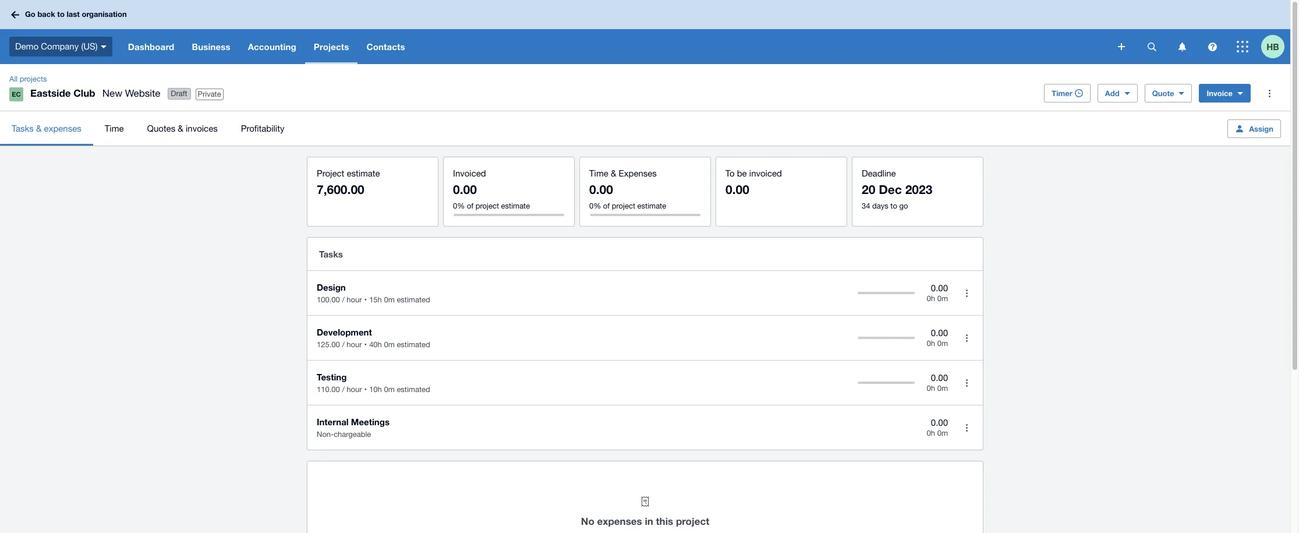 Task type: describe. For each thing, give the bounding box(es) containing it.
development
[[317, 327, 372, 337]]

organisation
[[82, 9, 127, 19]]

invoiced 0.00 0% of project estimate
[[453, 168, 530, 210]]

1 horizontal spatial expenses
[[597, 515, 642, 527]]

quote
[[1153, 89, 1175, 98]]

125.00
[[317, 340, 340, 349]]

accounting
[[248, 41, 296, 52]]

be
[[737, 168, 747, 178]]

40h
[[369, 340, 382, 349]]

no
[[581, 515, 595, 527]]

estimate inside invoiced 0.00 0% of project estimate
[[501, 202, 530, 210]]

development 125.00 / hour • 40h 0m estimated
[[317, 327, 430, 349]]

internal meetings non-chargeable
[[317, 417, 390, 439]]

all
[[9, 75, 18, 83]]

0 vertical spatial expenses
[[44, 123, 81, 133]]

profitability
[[241, 123, 285, 133]]

back
[[38, 9, 55, 19]]

to be invoiced 0.00
[[726, 168, 782, 197]]

testing 110.00 / hour • 10h 0m estimated
[[317, 372, 430, 394]]

company
[[41, 41, 79, 51]]

svg image up add "popup button"
[[1118, 43, 1125, 50]]

no expenses in this project
[[581, 515, 710, 527]]

project for 0.00
[[476, 202, 499, 210]]

estimated for development
[[397, 340, 430, 349]]

demo
[[15, 41, 38, 51]]

svg image left hb
[[1237, 41, 1249, 52]]

timer button
[[1045, 84, 1091, 103]]

0 vertical spatial more options image
[[1258, 82, 1282, 105]]

estimate inside project estimate 7,600.00
[[347, 168, 380, 178]]

design 100.00 / hour • 15h 0m estimated
[[317, 282, 430, 304]]

0.00 inside to be invoiced 0.00
[[726, 182, 750, 197]]

invoices
[[186, 123, 218, 133]]

hour for development
[[347, 340, 362, 349]]

time & expenses 0.00 0% of project estimate
[[590, 168, 667, 210]]

eastside club
[[30, 87, 95, 99]]

dashboard
[[128, 41, 174, 52]]

projects
[[314, 41, 349, 52]]

hour for testing
[[347, 385, 362, 394]]

15h
[[369, 295, 382, 304]]

private
[[198, 90, 221, 98]]

to inside banner
[[57, 9, 65, 19]]

quotes
[[147, 123, 175, 133]]

chargeable
[[334, 430, 371, 439]]

svg image up invoice
[[1209, 42, 1217, 51]]

• for design
[[364, 295, 367, 304]]

hb
[[1267, 41, 1280, 52]]

demo company (us)
[[15, 41, 98, 51]]

expenses
[[619, 168, 657, 178]]

svg image inside go back to last organisation link
[[11, 11, 19, 18]]

of inside invoiced 0.00 0% of project estimate
[[467, 202, 474, 210]]

/ for design
[[342, 295, 345, 304]]

banner containing hb
[[0, 0, 1291, 64]]

0.00 0h 0m for testing
[[927, 373, 948, 393]]

0h for design
[[927, 294, 936, 303]]

contacts button
[[358, 29, 414, 64]]

demo company (us) button
[[0, 29, 119, 64]]

7,600.00
[[317, 182, 365, 197]]

go back to last organisation
[[25, 9, 127, 19]]

svg image up the quote
[[1148, 42, 1157, 51]]

svg image inside demo company (us) popup button
[[101, 45, 106, 48]]

profitability link
[[229, 111, 296, 146]]

invoice button
[[1200, 84, 1251, 103]]

quote button
[[1145, 84, 1193, 103]]

time for time & expenses 0.00 0% of project estimate
[[590, 168, 609, 178]]

more options image for design
[[955, 281, 979, 305]]

100.00
[[317, 295, 340, 304]]

invoiced
[[453, 168, 486, 178]]

time link
[[93, 111, 135, 146]]

estimated for testing
[[397, 385, 430, 394]]

2023
[[906, 182, 933, 197]]

& for quotes
[[178, 123, 183, 133]]

design
[[317, 282, 346, 292]]

tasks & expenses
[[12, 123, 81, 133]]

tasks for tasks & expenses
[[12, 123, 34, 133]]

non-
[[317, 430, 334, 439]]

estimated for design
[[397, 295, 430, 304]]



Task type: vqa. For each thing, say whether or not it's contained in the screenshot.
DESCRIPTION
no



Task type: locate. For each thing, give the bounding box(es) containing it.
all projects link
[[5, 73, 52, 85]]

1 vertical spatial tasks
[[319, 249, 343, 259]]

project right this
[[676, 515, 710, 527]]

project inside invoiced 0.00 0% of project estimate
[[476, 202, 499, 210]]

expenses
[[44, 123, 81, 133], [597, 515, 642, 527]]

1 vertical spatial to
[[891, 202, 898, 210]]

1 vertical spatial expenses
[[597, 515, 642, 527]]

2 horizontal spatial estimate
[[638, 202, 667, 210]]

/ inside development 125.00 / hour • 40h 0m estimated
[[342, 340, 345, 349]]

2 vertical spatial hour
[[347, 385, 362, 394]]

1 vertical spatial time
[[590, 168, 609, 178]]

quotes & invoices link
[[135, 111, 229, 146]]

hour left 10h
[[347, 385, 362, 394]]

tasks
[[12, 123, 34, 133], [319, 249, 343, 259]]

2 / from the top
[[342, 340, 345, 349]]

0.00 0h 0m for design
[[927, 283, 948, 303]]

project for expenses
[[676, 515, 710, 527]]

expenses down eastside club
[[44, 123, 81, 133]]

go back to last organisation link
[[7, 4, 134, 25]]

eastside
[[30, 87, 71, 99]]

accounting button
[[239, 29, 305, 64]]

hour for design
[[347, 295, 362, 304]]

20
[[862, 182, 876, 197]]

0.00 inside invoiced 0.00 0% of project estimate
[[453, 182, 477, 197]]

hour left 15h
[[347, 295, 362, 304]]

to left last
[[57, 9, 65, 19]]

• for development
[[364, 340, 367, 349]]

& inside time & expenses 0.00 0% of project estimate
[[611, 168, 617, 178]]

estimated
[[397, 295, 430, 304], [397, 340, 430, 349], [397, 385, 430, 394]]

0 horizontal spatial of
[[467, 202, 474, 210]]

days
[[873, 202, 889, 210]]

2 vertical spatial more options image
[[955, 371, 979, 394]]

• for testing
[[364, 385, 367, 394]]

2 vertical spatial •
[[364, 385, 367, 394]]

3 0h from the top
[[927, 384, 936, 393]]

1 / from the top
[[342, 295, 345, 304]]

time left expenses
[[590, 168, 609, 178]]

svg image
[[1179, 42, 1186, 51], [101, 45, 106, 48]]

estimated right 40h
[[397, 340, 430, 349]]

add
[[1106, 89, 1120, 98]]

dec
[[879, 182, 902, 197]]

0 horizontal spatial tasks
[[12, 123, 34, 133]]

project inside time & expenses 0.00 0% of project estimate
[[612, 202, 636, 210]]

internal
[[317, 417, 349, 427]]

projects button
[[305, 29, 358, 64]]

deadline
[[862, 168, 896, 178]]

110.00
[[317, 385, 340, 394]]

& right quotes
[[178, 123, 183, 133]]

/ right 110.00
[[342, 385, 345, 394]]

meetings
[[351, 417, 390, 427]]

1 horizontal spatial svg image
[[1179, 42, 1186, 51]]

1 estimated from the top
[[397, 295, 430, 304]]

hour inside development 125.00 / hour • 40h 0m estimated
[[347, 340, 362, 349]]

hour down development
[[347, 340, 362, 349]]

3 / from the top
[[342, 385, 345, 394]]

contacts
[[367, 41, 405, 52]]

2 horizontal spatial project
[[676, 515, 710, 527]]

hb button
[[1262, 29, 1291, 64]]

of inside time & expenses 0.00 0% of project estimate
[[603, 202, 610, 210]]

2 • from the top
[[364, 340, 367, 349]]

0h for testing
[[927, 384, 936, 393]]

& down 'eastside'
[[36, 123, 42, 133]]

0 vertical spatial /
[[342, 295, 345, 304]]

0h for development
[[927, 339, 936, 348]]

of
[[467, 202, 474, 210], [603, 202, 610, 210]]

/ right 100.00
[[342, 295, 345, 304]]

0 vertical spatial •
[[364, 295, 367, 304]]

/ down development
[[342, 340, 345, 349]]

1 more options image from the top
[[955, 326, 979, 350]]

(us)
[[81, 41, 98, 51]]

0 horizontal spatial project
[[476, 202, 499, 210]]

0m
[[938, 294, 948, 303], [384, 295, 395, 304], [938, 339, 948, 348], [384, 340, 395, 349], [938, 384, 948, 393], [384, 385, 395, 394], [938, 429, 948, 438]]

new website
[[102, 87, 160, 99]]

0m inside development 125.00 / hour • 40h 0m estimated
[[384, 340, 395, 349]]

business
[[192, 41, 230, 52]]

1 0h from the top
[[927, 294, 936, 303]]

hour inside design 100.00 / hour • 15h 0m estimated
[[347, 295, 362, 304]]

0 horizontal spatial estimate
[[347, 168, 380, 178]]

all projects
[[9, 75, 47, 83]]

0.00 inside time & expenses 0.00 0% of project estimate
[[590, 182, 613, 197]]

go
[[900, 202, 908, 210]]

2 hour from the top
[[347, 340, 362, 349]]

go
[[25, 9, 35, 19]]

svg image right the (us)
[[101, 45, 106, 48]]

svg image up 'quote' popup button
[[1179, 42, 1186, 51]]

project down expenses
[[612, 202, 636, 210]]

•
[[364, 295, 367, 304], [364, 340, 367, 349], [364, 385, 367, 394]]

34
[[862, 202, 871, 210]]

estimated right 10h
[[397, 385, 430, 394]]

0 horizontal spatial 0%
[[453, 202, 465, 210]]

1 horizontal spatial estimate
[[501, 202, 530, 210]]

0 horizontal spatial to
[[57, 9, 65, 19]]

1 horizontal spatial of
[[603, 202, 610, 210]]

1 horizontal spatial tasks
[[319, 249, 343, 259]]

1 hour from the top
[[347, 295, 362, 304]]

tasks inside tasks & expenses link
[[12, 123, 34, 133]]

quotes & invoices
[[147, 123, 218, 133]]

last
[[67, 9, 80, 19]]

0 vertical spatial more options image
[[955, 326, 979, 350]]

to
[[726, 168, 735, 178]]

1 of from the left
[[467, 202, 474, 210]]

0 vertical spatial estimated
[[397, 295, 430, 304]]

3 estimated from the top
[[397, 385, 430, 394]]

projects
[[20, 75, 47, 83]]

1 vertical spatial more options image
[[955, 281, 979, 305]]

• left 40h
[[364, 340, 367, 349]]

estimated right 15h
[[397, 295, 430, 304]]

0 horizontal spatial svg image
[[101, 45, 106, 48]]

1 horizontal spatial time
[[590, 168, 609, 178]]

estimate inside time & expenses 0.00 0% of project estimate
[[638, 202, 667, 210]]

more options image for testing
[[955, 371, 979, 394]]

banner
[[0, 0, 1291, 64]]

2 0.00 0h 0m from the top
[[927, 328, 948, 348]]

website
[[125, 87, 160, 99]]

0m inside the testing 110.00 / hour • 10h 0m estimated
[[384, 385, 395, 394]]

svg image
[[11, 11, 19, 18], [1237, 41, 1249, 52], [1148, 42, 1157, 51], [1209, 42, 1217, 51], [1118, 43, 1125, 50]]

0h
[[927, 294, 936, 303], [927, 339, 936, 348], [927, 384, 936, 393], [927, 429, 936, 438]]

& for time
[[611, 168, 617, 178]]

time for time
[[105, 123, 124, 133]]

/ for testing
[[342, 385, 345, 394]]

1 0% from the left
[[453, 202, 465, 210]]

timer
[[1052, 89, 1073, 98]]

2 vertical spatial /
[[342, 385, 345, 394]]

to left go
[[891, 202, 898, 210]]

1 0.00 0h 0m from the top
[[927, 283, 948, 303]]

more options image for development
[[955, 326, 979, 350]]

0m inside design 100.00 / hour • 15h 0m estimated
[[384, 295, 395, 304]]

0 vertical spatial hour
[[347, 295, 362, 304]]

1 horizontal spatial to
[[891, 202, 898, 210]]

& for tasks
[[36, 123, 42, 133]]

/ inside the testing 110.00 / hour • 10h 0m estimated
[[342, 385, 345, 394]]

2 horizontal spatial &
[[611, 168, 617, 178]]

deadline 20 dec 2023 34 days to go
[[862, 168, 933, 210]]

0 horizontal spatial expenses
[[44, 123, 81, 133]]

invoiced
[[750, 168, 782, 178]]

• left 15h
[[364, 295, 367, 304]]

assign
[[1250, 124, 1274, 133]]

draft
[[171, 89, 187, 98]]

new
[[102, 87, 122, 99]]

0 vertical spatial tasks
[[12, 123, 34, 133]]

0.00 0h 0m for development
[[927, 328, 948, 348]]

estimated inside design 100.00 / hour • 15h 0m estimated
[[397, 295, 430, 304]]

this
[[656, 515, 674, 527]]

add button
[[1098, 84, 1138, 103]]

project down invoiced
[[476, 202, 499, 210]]

2 0% from the left
[[590, 202, 601, 210]]

more options image
[[1258, 82, 1282, 105], [955, 281, 979, 305], [955, 371, 979, 394]]

invoice
[[1207, 89, 1233, 98]]

more options image for internal meetings
[[955, 416, 979, 439]]

1 horizontal spatial project
[[612, 202, 636, 210]]

hour inside the testing 110.00 / hour • 10h 0m estimated
[[347, 385, 362, 394]]

project estimate 7,600.00
[[317, 168, 380, 197]]

tasks for tasks
[[319, 249, 343, 259]]

/ for development
[[342, 340, 345, 349]]

time inside time & expenses 0.00 0% of project estimate
[[590, 168, 609, 178]]

• inside design 100.00 / hour • 15h 0m estimated
[[364, 295, 367, 304]]

to inside deadline 20 dec 2023 34 days to go
[[891, 202, 898, 210]]

more options image
[[955, 326, 979, 350], [955, 416, 979, 439]]

10h
[[369, 385, 382, 394]]

& left expenses
[[611, 168, 617, 178]]

1 horizontal spatial 0%
[[590, 202, 601, 210]]

2 estimated from the top
[[397, 340, 430, 349]]

1 vertical spatial /
[[342, 340, 345, 349]]

/
[[342, 295, 345, 304], [342, 340, 345, 349], [342, 385, 345, 394]]

• inside development 125.00 / hour • 40h 0m estimated
[[364, 340, 367, 349]]

expenses left in
[[597, 515, 642, 527]]

1 vertical spatial hour
[[347, 340, 362, 349]]

estimate
[[347, 168, 380, 178], [501, 202, 530, 210], [638, 202, 667, 210]]

2 0h from the top
[[927, 339, 936, 348]]

estimated inside the testing 110.00 / hour • 10h 0m estimated
[[397, 385, 430, 394]]

tasks up design
[[319, 249, 343, 259]]

2 more options image from the top
[[955, 416, 979, 439]]

2 of from the left
[[603, 202, 610, 210]]

0 horizontal spatial &
[[36, 123, 42, 133]]

in
[[645, 515, 654, 527]]

ec
[[12, 90, 21, 98]]

0 horizontal spatial time
[[105, 123, 124, 133]]

/ inside design 100.00 / hour • 15h 0m estimated
[[342, 295, 345, 304]]

1 vertical spatial estimated
[[397, 340, 430, 349]]

club
[[74, 87, 95, 99]]

estimated inside development 125.00 / hour • 40h 0m estimated
[[397, 340, 430, 349]]

0.00
[[453, 182, 477, 197], [590, 182, 613, 197], [726, 182, 750, 197], [931, 283, 948, 293], [931, 328, 948, 338], [931, 373, 948, 383], [931, 418, 948, 427]]

3 hour from the top
[[347, 385, 362, 394]]

0 vertical spatial to
[[57, 9, 65, 19]]

1 vertical spatial more options image
[[955, 416, 979, 439]]

svg image left the go
[[11, 11, 19, 18]]

0 vertical spatial time
[[105, 123, 124, 133]]

project
[[317, 168, 344, 178]]

business button
[[183, 29, 239, 64]]

1 horizontal spatial &
[[178, 123, 183, 133]]

3 0.00 0h 0m from the top
[[927, 373, 948, 393]]

• inside the testing 110.00 / hour • 10h 0m estimated
[[364, 385, 367, 394]]

0% inside invoiced 0.00 0% of project estimate
[[453, 202, 465, 210]]

dashboard link
[[119, 29, 183, 64]]

0% inside time & expenses 0.00 0% of project estimate
[[590, 202, 601, 210]]

0.00 0h 0m
[[927, 283, 948, 303], [927, 328, 948, 348], [927, 373, 948, 393], [927, 418, 948, 438]]

4 0h from the top
[[927, 429, 936, 438]]

assign button
[[1228, 119, 1282, 138]]

tasks & expenses link
[[0, 111, 93, 146]]

project
[[476, 202, 499, 210], [612, 202, 636, 210], [676, 515, 710, 527]]

1 vertical spatial •
[[364, 340, 367, 349]]

navigation
[[119, 29, 1110, 64]]

tasks down the "ec"
[[12, 123, 34, 133]]

• left 10h
[[364, 385, 367, 394]]

4 0.00 0h 0m from the top
[[927, 418, 948, 438]]

time down new
[[105, 123, 124, 133]]

navigation containing dashboard
[[119, 29, 1110, 64]]

2 vertical spatial estimated
[[397, 385, 430, 394]]

testing
[[317, 372, 347, 382]]

1 • from the top
[[364, 295, 367, 304]]

3 • from the top
[[364, 385, 367, 394]]



